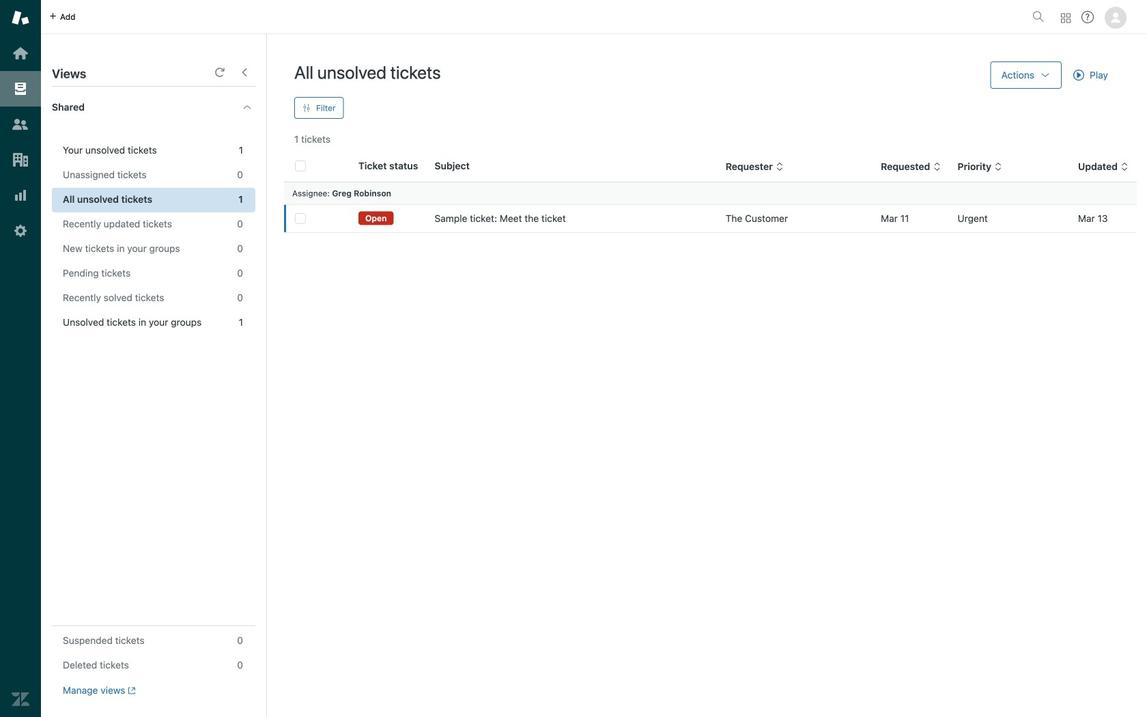 Task type: describe. For each thing, give the bounding box(es) containing it.
main element
[[0, 0, 41, 717]]

opens in a new tab image
[[125, 687, 136, 695]]

get started image
[[12, 44, 29, 62]]

reporting image
[[12, 186, 29, 204]]

customers image
[[12, 115, 29, 133]]

admin image
[[12, 222, 29, 240]]

views image
[[12, 80, 29, 98]]

refresh views pane image
[[215, 67, 225, 78]]

organizations image
[[12, 151, 29, 169]]



Task type: locate. For each thing, give the bounding box(es) containing it.
get help image
[[1082, 11, 1094, 23]]

zendesk support image
[[12, 9, 29, 27]]

row
[[284, 205, 1137, 233]]

heading
[[41, 87, 266, 128]]

hide panel views image
[[239, 67, 250, 78]]

zendesk products image
[[1062, 13, 1071, 23]]

zendesk image
[[12, 691, 29, 708]]



Task type: vqa. For each thing, say whether or not it's contained in the screenshot.
Unverified email IMAGE
no



